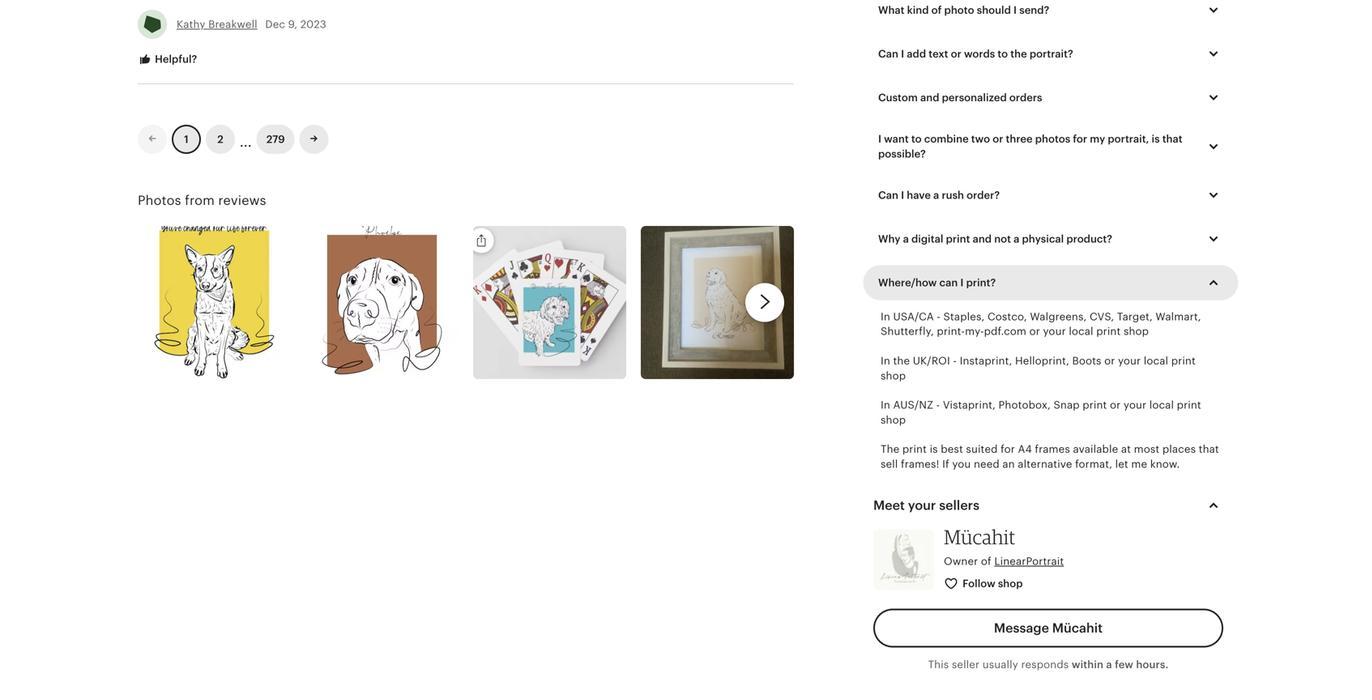 Task type: locate. For each thing, give the bounding box(es) containing it.
or right the two
[[993, 133, 1003, 145]]

the left uk/roi
[[893, 355, 910, 367]]

to right 'want'
[[911, 133, 922, 145]]

that
[[1162, 133, 1183, 145], [1199, 443, 1219, 456]]

0 vertical spatial of
[[931, 4, 942, 16]]

is left best
[[930, 443, 938, 456]]

- for vistaprint,
[[936, 399, 940, 411]]

print down walmart,
[[1171, 355, 1196, 367]]

follow shop
[[963, 577, 1023, 590]]

in inside in the uk/roi - instaprint, helloprint, boots or your local print shop
[[881, 355, 890, 367]]

follow shop button
[[932, 569, 1037, 599]]

1 in from the top
[[881, 311, 890, 323]]

2 link
[[206, 125, 235, 154]]

local inside in aus/nz - vistaprint, photobox, snap print or your local print shop
[[1149, 399, 1174, 411]]

print up places at the right of the page
[[1177, 399, 1201, 411]]

helpful? button
[[126, 44, 209, 75]]

shop down target,
[[1124, 325, 1149, 338]]

in for in usa/ca - staples, costco, walgreens, cvs, target, walmart, shutterfly, print-my-pdf.com or your local print shop
[[881, 311, 890, 323]]

1 vertical spatial the
[[893, 355, 910, 367]]

279 link
[[257, 125, 295, 154]]

can i have a rush order?
[[878, 189, 1000, 201]]

of inside mücahit owner of linearportrait
[[981, 555, 992, 568]]

can
[[878, 48, 898, 60], [878, 189, 898, 201]]

format,
[[1075, 458, 1112, 470]]

1 vertical spatial in
[[881, 355, 890, 367]]

suited
[[966, 443, 998, 456]]

can left add
[[878, 48, 898, 60]]

should
[[977, 4, 1011, 16]]

the print is best suited for a4 frames available at most places that sell frames! if you need an alternative format, let me know.
[[881, 443, 1219, 470]]

in up shutterfly,
[[881, 311, 890, 323]]

- right uk/roi
[[953, 355, 957, 367]]

0 horizontal spatial to
[[911, 133, 922, 145]]

2 in from the top
[[881, 355, 890, 367]]

local for boots
[[1144, 355, 1168, 367]]

0 vertical spatial can
[[878, 48, 898, 60]]

can inside dropdown button
[[878, 48, 898, 60]]

a left few
[[1106, 659, 1112, 671]]

shop inside in the uk/roi - instaprint, helloprint, boots or your local print shop
[[881, 370, 906, 382]]

mücahit up within
[[1052, 621, 1103, 636]]

0 horizontal spatial is
[[930, 443, 938, 456]]

1 vertical spatial of
[[981, 555, 992, 568]]

i left add
[[901, 48, 904, 60]]

print inside dropdown button
[[946, 233, 970, 245]]

print inside in the uk/roi - instaprint, helloprint, boots or your local print shop
[[1171, 355, 1196, 367]]

three
[[1006, 133, 1033, 145]]

within
[[1072, 659, 1104, 671]]

why
[[878, 233, 901, 245]]

in left the aus/nz
[[881, 399, 890, 411]]

your inside in usa/ca - staples, costco, walgreens, cvs, target, walmart, shutterfly, print-my-pdf.com or your local print shop
[[1043, 325, 1066, 338]]

text
[[929, 48, 948, 60]]

1 vertical spatial for
[[1001, 443, 1015, 456]]

kathy
[[177, 18, 205, 30]]

or inside in usa/ca - staples, costco, walgreens, cvs, target, walmart, shutterfly, print-my-pdf.com or your local print shop
[[1029, 325, 1040, 338]]

0 vertical spatial -
[[937, 311, 941, 323]]

1 horizontal spatial is
[[1152, 133, 1160, 145]]

print inside the print is best suited for a4 frames available at most places that sell frames! if you need an alternative format, let me know.
[[902, 443, 927, 456]]

can left have
[[878, 189, 898, 201]]

1 vertical spatial mücahit
[[1052, 621, 1103, 636]]

of for what
[[931, 4, 942, 16]]

frames
[[1035, 443, 1070, 456]]

shop
[[1124, 325, 1149, 338], [881, 370, 906, 382], [881, 414, 906, 426], [998, 577, 1023, 590]]

your
[[1043, 325, 1066, 338], [1118, 355, 1141, 367], [1124, 399, 1147, 411], [908, 498, 936, 513]]

pdf.com
[[984, 325, 1027, 338]]

1 can from the top
[[878, 48, 898, 60]]

1 vertical spatial that
[[1199, 443, 1219, 456]]

that right places at the right of the page
[[1199, 443, 1219, 456]]

your right meet
[[908, 498, 936, 513]]

is
[[1152, 133, 1160, 145], [930, 443, 938, 456]]

1 horizontal spatial the
[[1011, 48, 1027, 60]]

print?
[[966, 277, 996, 289]]

1 horizontal spatial that
[[1199, 443, 1219, 456]]

the
[[1011, 48, 1027, 60], [893, 355, 910, 367]]

local inside in usa/ca - staples, costco, walgreens, cvs, target, walmart, shutterfly, print-my-pdf.com or your local print shop
[[1069, 325, 1094, 338]]

in inside in aus/nz - vistaprint, photobox, snap print or your local print shop
[[881, 399, 890, 411]]

1 horizontal spatial mücahit
[[1052, 621, 1103, 636]]

i left have
[[901, 189, 904, 201]]

print
[[946, 233, 970, 245], [1096, 325, 1121, 338], [1171, 355, 1196, 367], [1083, 399, 1107, 411], [1177, 399, 1201, 411], [902, 443, 927, 456]]

for left my at the right top of page
[[1073, 133, 1087, 145]]

and inside custom and personalized orders dropdown button
[[920, 92, 939, 104]]

local down target,
[[1144, 355, 1168, 367]]

of for mücahit
[[981, 555, 992, 568]]

product?
[[1066, 233, 1112, 245]]

of inside dropdown button
[[931, 4, 942, 16]]

mücahit inside mücahit owner of linearportrait
[[944, 525, 1016, 549]]

or right boots
[[1104, 355, 1115, 367]]

and right custom
[[920, 92, 939, 104]]

or up "available"
[[1110, 399, 1121, 411]]

1 vertical spatial local
[[1144, 355, 1168, 367]]

2 can from the top
[[878, 189, 898, 201]]

is inside i want to combine two or three photos for my portrait, is that possible?
[[1152, 133, 1160, 145]]

1 vertical spatial to
[[911, 133, 922, 145]]

1 vertical spatial and
[[973, 233, 992, 245]]

want
[[884, 133, 909, 145]]

i left send? at the right top of the page
[[1014, 4, 1017, 16]]

linearportrait link
[[994, 555, 1064, 568]]

2 vertical spatial -
[[936, 399, 940, 411]]

i inside what kind of photo should i send? dropdown button
[[1014, 4, 1017, 16]]

in down shutterfly,
[[881, 355, 890, 367]]

shop down the aus/nz
[[881, 414, 906, 426]]

mücahit
[[944, 525, 1016, 549], [1052, 621, 1103, 636]]

0 vertical spatial is
[[1152, 133, 1160, 145]]

print up frames!
[[902, 443, 927, 456]]

custom
[[878, 92, 918, 104]]

what
[[878, 4, 905, 16]]

digital
[[911, 233, 943, 245]]

0 vertical spatial mücahit
[[944, 525, 1016, 549]]

print-
[[937, 325, 965, 338]]

the
[[881, 443, 900, 456]]

that inside the print is best suited for a4 frames available at most places that sell frames! if you need an alternative format, let me know.
[[1199, 443, 1219, 456]]

of up follow shop button
[[981, 555, 992, 568]]

reviews
[[218, 193, 266, 208]]

of right kind
[[931, 4, 942, 16]]

2
[[217, 133, 223, 145]]

local inside in the uk/roi - instaprint, helloprint, boots or your local print shop
[[1144, 355, 1168, 367]]

for up an
[[1001, 443, 1015, 456]]

meet your sellers button
[[859, 486, 1238, 525]]

why a digital print and not a physical product?
[[878, 233, 1112, 245]]

0 vertical spatial local
[[1069, 325, 1094, 338]]

the left portrait?
[[1011, 48, 1027, 60]]

0 horizontal spatial of
[[931, 4, 942, 16]]

can inside 'dropdown button'
[[878, 189, 898, 201]]

or inside in aus/nz - vistaprint, photobox, snap print or your local print shop
[[1110, 399, 1121, 411]]

sellers
[[939, 498, 980, 513]]

shop up the aus/nz
[[881, 370, 906, 382]]

- up print-
[[937, 311, 941, 323]]

1 vertical spatial is
[[930, 443, 938, 456]]

a right why
[[903, 233, 909, 245]]

orders
[[1009, 92, 1042, 104]]

mücahit up owner
[[944, 525, 1016, 549]]

kind
[[907, 4, 929, 16]]

portrait?
[[1030, 48, 1073, 60]]

why a digital print and not a physical product? button
[[866, 222, 1236, 256]]

0 vertical spatial that
[[1162, 133, 1183, 145]]

local down cvs,
[[1069, 325, 1094, 338]]

can i add text or words to the portrait? button
[[866, 37, 1236, 71]]

0 horizontal spatial the
[[893, 355, 910, 367]]

3 in from the top
[[881, 399, 890, 411]]

local for print
[[1149, 399, 1174, 411]]

few
[[1115, 659, 1134, 671]]

i
[[1014, 4, 1017, 16], [901, 48, 904, 60], [878, 133, 882, 145], [901, 189, 904, 201], [960, 277, 964, 289]]

1 horizontal spatial and
[[973, 233, 992, 245]]

a left rush
[[933, 189, 939, 201]]

your inside dropdown button
[[908, 498, 936, 513]]

1 horizontal spatial to
[[998, 48, 1008, 60]]

2 vertical spatial local
[[1149, 399, 1174, 411]]

i inside the where/how can i print? dropdown button
[[960, 277, 964, 289]]

- inside in usa/ca - staples, costco, walgreens, cvs, target, walmart, shutterfly, print-my-pdf.com or your local print shop
[[937, 311, 941, 323]]

possible?
[[878, 148, 926, 160]]

1
[[184, 133, 189, 145]]

2 vertical spatial in
[[881, 399, 890, 411]]

frames!
[[901, 458, 939, 470]]

personalized
[[942, 92, 1007, 104]]

can for can i have a rush order?
[[878, 189, 898, 201]]

…
[[240, 127, 252, 151]]

0 vertical spatial the
[[1011, 48, 1027, 60]]

follow
[[963, 577, 995, 590]]

aus/nz
[[893, 399, 933, 411]]

local
[[1069, 325, 1094, 338], [1144, 355, 1168, 367], [1149, 399, 1174, 411]]

shutterfly,
[[881, 325, 934, 338]]

i left 'want'
[[878, 133, 882, 145]]

for
[[1073, 133, 1087, 145], [1001, 443, 1015, 456]]

message mücahit
[[994, 621, 1103, 636]]

1 horizontal spatial of
[[981, 555, 992, 568]]

to right words
[[998, 48, 1008, 60]]

- right the aus/nz
[[936, 399, 940, 411]]

portrait,
[[1108, 133, 1149, 145]]

a right the not
[[1014, 233, 1020, 245]]

- inside in aus/nz - vistaprint, photobox, snap print or your local print shop
[[936, 399, 940, 411]]

local up most
[[1149, 399, 1174, 411]]

1 vertical spatial -
[[953, 355, 957, 367]]

shop down linearportrait link
[[998, 577, 1023, 590]]

0 vertical spatial to
[[998, 48, 1008, 60]]

is right portrait,
[[1152, 133, 1160, 145]]

in aus/nz - vistaprint, photobox, snap print or your local print shop
[[881, 399, 1201, 426]]

1 vertical spatial can
[[878, 189, 898, 201]]

0 horizontal spatial for
[[1001, 443, 1015, 456]]

that inside i want to combine two or three photos for my portrait, is that possible?
[[1162, 133, 1183, 145]]

where/how
[[878, 277, 937, 289]]

1 horizontal spatial for
[[1073, 133, 1087, 145]]

0 vertical spatial for
[[1073, 133, 1087, 145]]

that right portrait,
[[1162, 133, 1183, 145]]

and
[[920, 92, 939, 104], [973, 233, 992, 245]]

0 vertical spatial and
[[920, 92, 939, 104]]

0 horizontal spatial that
[[1162, 133, 1183, 145]]

0 vertical spatial in
[[881, 311, 890, 323]]

message mücahit button
[[873, 609, 1223, 648]]

i right can
[[960, 277, 964, 289]]

meet your sellers
[[873, 498, 980, 513]]

your right boots
[[1118, 355, 1141, 367]]

or down walgreens, on the top of the page
[[1029, 325, 1040, 338]]

linearportrait
[[994, 555, 1064, 568]]

and left the not
[[973, 233, 992, 245]]

most
[[1134, 443, 1160, 456]]

in inside in usa/ca - staples, costco, walgreens, cvs, target, walmart, shutterfly, print-my-pdf.com or your local print shop
[[881, 311, 890, 323]]

print down cvs,
[[1096, 325, 1121, 338]]

your up at
[[1124, 399, 1147, 411]]

your down walgreens, on the top of the page
[[1043, 325, 1066, 338]]

0 horizontal spatial mücahit
[[944, 525, 1016, 549]]

or inside dropdown button
[[951, 48, 962, 60]]

0 horizontal spatial and
[[920, 92, 939, 104]]

if
[[942, 458, 949, 470]]

the inside in the uk/roi - instaprint, helloprint, boots or your local print shop
[[893, 355, 910, 367]]

or right text
[[951, 48, 962, 60]]

print right digital
[[946, 233, 970, 245]]

sell
[[881, 458, 898, 470]]



Task type: describe. For each thing, give the bounding box(es) containing it.
or inside i want to combine two or three photos for my portrait, is that possible?
[[993, 133, 1003, 145]]

- for staples,
[[937, 311, 941, 323]]

have
[[907, 189, 931, 201]]

a inside 'dropdown button'
[[933, 189, 939, 201]]

know.
[[1150, 458, 1180, 470]]

my-
[[965, 325, 984, 338]]

your inside in the uk/roi - instaprint, helloprint, boots or your local print shop
[[1118, 355, 1141, 367]]

i inside "can i have a rush order?" 'dropdown button'
[[901, 189, 904, 201]]

words
[[964, 48, 995, 60]]

let
[[1115, 458, 1128, 470]]

best
[[941, 443, 963, 456]]

to inside dropdown button
[[998, 48, 1008, 60]]

can
[[939, 277, 958, 289]]

shop inside button
[[998, 577, 1023, 590]]

your inside in aus/nz - vistaprint, photobox, snap print or your local print shop
[[1124, 399, 1147, 411]]

physical
[[1022, 233, 1064, 245]]

instaprint,
[[960, 355, 1012, 367]]

owner
[[944, 555, 978, 568]]

staples,
[[943, 311, 985, 323]]

seller
[[952, 659, 980, 671]]

me
[[1131, 458, 1147, 470]]

boots
[[1072, 355, 1101, 367]]

from
[[185, 193, 215, 208]]

usa/ca
[[893, 311, 934, 323]]

in for in the uk/roi - instaprint, helloprint, boots or your local print shop
[[881, 355, 890, 367]]

message
[[994, 621, 1049, 636]]

where/how can i print? button
[[866, 266, 1236, 300]]

need
[[974, 458, 1000, 470]]

custom and personalized orders button
[[866, 81, 1236, 115]]

i inside can i add text or words to the portrait? dropdown button
[[901, 48, 904, 60]]

combine
[[924, 133, 969, 145]]

in the uk/roi - instaprint, helloprint, boots or your local print shop
[[881, 355, 1196, 382]]

mücahit owner of linearportrait
[[944, 525, 1064, 568]]

in usa/ca - staples, costco, walgreens, cvs, target, walmart, shutterfly, print-my-pdf.com or your local print shop
[[881, 311, 1201, 338]]

cvs,
[[1090, 311, 1114, 323]]

vistaprint,
[[943, 399, 996, 411]]

add
[[907, 48, 926, 60]]

target,
[[1117, 311, 1153, 323]]

can i have a rush order? button
[[866, 178, 1236, 212]]

snap
[[1054, 399, 1080, 411]]

order?
[[967, 189, 1000, 201]]

mücahit inside message mücahit button
[[1052, 621, 1103, 636]]

costco,
[[988, 311, 1027, 323]]

print right snap
[[1083, 399, 1107, 411]]

available
[[1073, 443, 1118, 456]]

rush
[[942, 189, 964, 201]]

send?
[[1019, 4, 1049, 16]]

at
[[1121, 443, 1131, 456]]

that for i want to combine two or three photos for my portrait, is that possible?
[[1162, 133, 1183, 145]]

photos
[[138, 193, 181, 208]]

or inside in the uk/roi - instaprint, helloprint, boots or your local print shop
[[1104, 355, 1115, 367]]

279
[[266, 133, 285, 145]]

photobox,
[[999, 399, 1051, 411]]

alternative
[[1018, 458, 1072, 470]]

this
[[928, 659, 949, 671]]

shop inside in aus/nz - vistaprint, photobox, snap print or your local print shop
[[881, 414, 906, 426]]

shop inside in usa/ca - staples, costco, walgreens, cvs, target, walmart, shutterfly, print-my-pdf.com or your local print shop
[[1124, 325, 1149, 338]]

2023
[[300, 18, 326, 30]]

print inside in usa/ca - staples, costco, walgreens, cvs, target, walmart, shutterfly, print-my-pdf.com or your local print shop
[[1096, 325, 1121, 338]]

helloprint,
[[1015, 355, 1069, 367]]

9,
[[288, 18, 298, 30]]

i inside i want to combine two or three photos for my portrait, is that possible?
[[878, 133, 882, 145]]

breakwell
[[208, 18, 257, 30]]

i want to combine two or three photos for my portrait, is that possible? button
[[866, 124, 1236, 169]]

in for in aus/nz - vistaprint, photobox, snap print or your local print shop
[[881, 399, 890, 411]]

mücahit image
[[873, 530, 934, 590]]

can for can i add text or words to the portrait?
[[878, 48, 898, 60]]

is inside the print is best suited for a4 frames available at most places that sell frames! if you need an alternative format, let me know.
[[930, 443, 938, 456]]

places
[[1162, 443, 1196, 456]]

dec
[[265, 18, 285, 30]]

where/how can i print?
[[878, 277, 996, 289]]

- inside in the uk/roi - instaprint, helloprint, boots or your local print shop
[[953, 355, 957, 367]]

1 link
[[172, 125, 201, 154]]

walmart,
[[1156, 311, 1201, 323]]

two
[[971, 133, 990, 145]]

this seller usually responds within a few hours.
[[928, 659, 1169, 671]]

for inside the print is best suited for a4 frames available at most places that sell frames! if you need an alternative format, let me know.
[[1001, 443, 1015, 456]]

kathy breakwell dec 9, 2023
[[177, 18, 326, 30]]

my
[[1090, 133, 1105, 145]]

custom and personalized orders
[[878, 92, 1042, 104]]

what kind of photo should i send?
[[878, 4, 1049, 16]]

photos
[[1035, 133, 1070, 145]]

i want to combine two or three photos for my portrait, is that possible?
[[878, 133, 1183, 160]]

what kind of photo should i send? button
[[866, 0, 1236, 27]]

that for the print is best suited for a4 frames available at most places that sell frames! if you need an alternative format, let me know.
[[1199, 443, 1219, 456]]

the inside can i add text or words to the portrait? dropdown button
[[1011, 48, 1027, 60]]

to inside i want to combine two or three photos for my portrait, is that possible?
[[911, 133, 922, 145]]

usually
[[983, 659, 1018, 671]]

and inside why a digital print and not a physical product? dropdown button
[[973, 233, 992, 245]]

can i add text or words to the portrait?
[[878, 48, 1073, 60]]

helpful?
[[152, 53, 197, 65]]

photo
[[944, 4, 974, 16]]

not
[[994, 233, 1011, 245]]

walgreens,
[[1030, 311, 1087, 323]]

for inside i want to combine two or three photos for my portrait, is that possible?
[[1073, 133, 1087, 145]]

kathy breakwell link
[[177, 18, 257, 30]]

meet
[[873, 498, 905, 513]]



Task type: vqa. For each thing, say whether or not it's contained in the screenshot.
good inside the The Sixth Stained Glass Piece That I Have Purchased From This Extremely Talented Artist! I Finally Got Just A Little Sunshine Today To Be Able To Get A Fairly Good Picture However Pictures Cannot Due These Justice As The Workmanship And Detail In Them All Is Breathtaking. Very Fast Shipping Especially Coming From The Ukraine And Packaged Very Well. Thank You For Everything! 🎄💖
no



